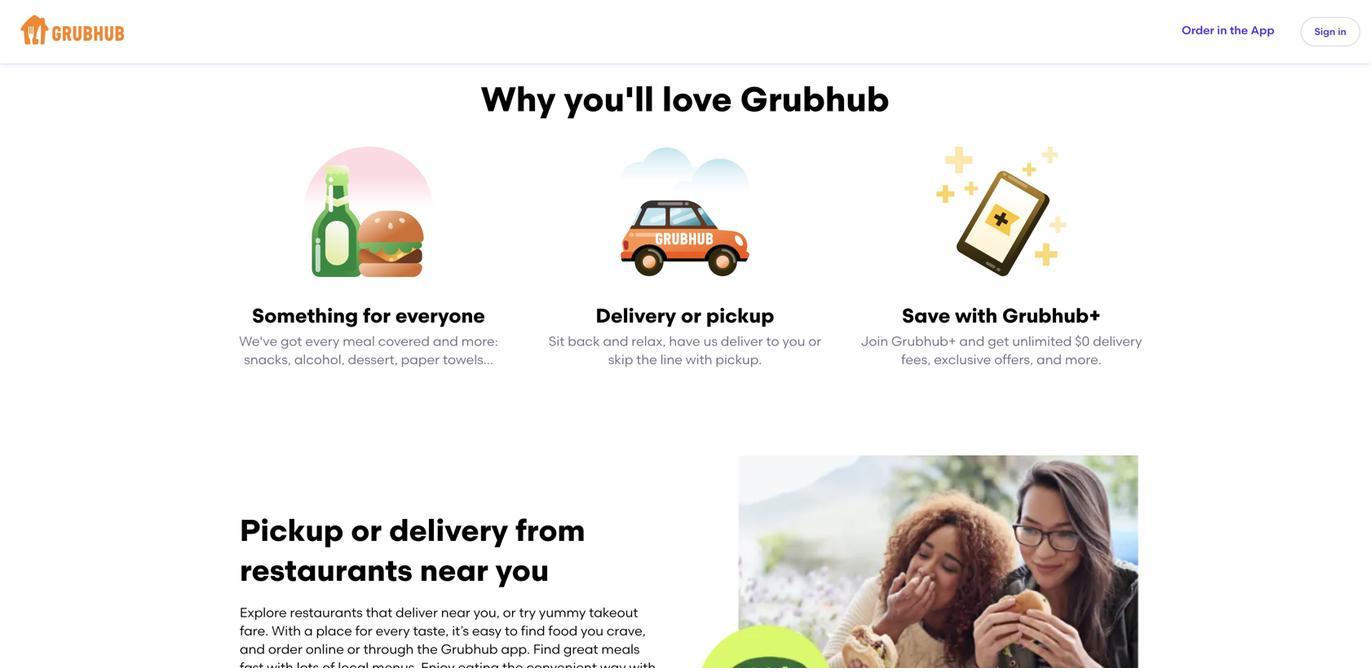 Task type: describe. For each thing, give the bounding box(es) containing it.
burger and fries delivery image
[[0, 0, 1370, 59]]

sign in button
[[1301, 17, 1360, 46]]

great
[[564, 642, 598, 658]]

pickup
[[240, 513, 344, 549]]

the inside delivery or pickup sit back and relax, have us deliver to you or skip the line with pickup.
[[636, 352, 657, 368]]

taste,
[[413, 624, 449, 640]]

for inside the something for everyone we've got every meal covered and more: snacks, alcohol, dessert, paper towels...
[[363, 304, 391, 328]]

something for everyone we've got every meal covered and more: snacks, alcohol, dessert, paper towels...
[[239, 304, 498, 368]]

easy
[[472, 624, 502, 640]]

0 horizontal spatial grubhub+
[[892, 333, 956, 349]]

place
[[316, 624, 352, 640]]

towels...
[[443, 352, 493, 368]]

deliver inside 'explore restaurants that deliver near you, or try yummy takeout fare. with a place for every taste, it's easy to find food you crave, and order online or through the grubhub app. find great meals fast with lots of local menus. enjoy eating the convenient way w'
[[396, 605, 438, 621]]

local restaurants image
[[303, 147, 434, 277]]

near inside 'explore restaurants that deliver near you, or try yummy takeout fare. with a place for every taste, it's easy to find food you crave, and order online or through the grubhub app. find great meals fast with lots of local menus. enjoy eating the convenient way w'
[[441, 605, 470, 621]]

sign in
[[1315, 26, 1347, 37]]

you inside pickup or delivery from restaurants near you
[[496, 553, 549, 589]]

food
[[548, 624, 578, 640]]

you inside delivery or pickup sit back and relax, have us deliver to you or skip the line with pickup.
[[783, 333, 805, 349]]

grubhub donate change image
[[620, 147, 750, 277]]

everyone
[[395, 304, 485, 328]]

got
[[281, 333, 302, 349]]

us
[[704, 333, 718, 349]]

in for order
[[1217, 23, 1227, 37]]

you'll
[[564, 79, 654, 120]]

unlimited
[[1012, 333, 1072, 349]]

to inside 'explore restaurants that deliver near you, or try yummy takeout fare. with a place for every taste, it's easy to find food you crave, and order online or through the grubhub app. find great meals fast with lots of local menus. enjoy eating the convenient way w'
[[505, 624, 518, 640]]

we've
[[239, 333, 277, 349]]

with inside save with grubhub+ join grubhub+ and get unlimited $0 delivery fees, exclusive offers, and more.
[[955, 304, 998, 328]]

with inside delivery or pickup sit back and relax, have us deliver to you or skip the line with pickup.
[[686, 352, 712, 368]]

more.
[[1065, 352, 1102, 368]]

online
[[306, 642, 344, 658]]

main navigation navigation
[[0, 0, 1370, 64]]

enjoy
[[421, 660, 455, 669]]

1 horizontal spatial grubhub
[[740, 79, 890, 120]]

for inside 'explore restaurants that deliver near you, or try yummy takeout fare. with a place for every taste, it's easy to find food you crave, and order online or through the grubhub app. find great meals fast with lots of local menus. enjoy eating the convenient way w'
[[355, 624, 373, 640]]

covered
[[378, 333, 430, 349]]

grubhub coupons image
[[936, 147, 1067, 277]]

sit
[[549, 333, 565, 349]]

takeout
[[589, 605, 638, 621]]

or left try
[[503, 605, 516, 621]]

order
[[1182, 23, 1215, 37]]

dessert,
[[348, 352, 398, 368]]

alcohol,
[[294, 352, 345, 368]]

delivery
[[596, 304, 676, 328]]

delivery inside pickup or delivery from restaurants near you
[[389, 513, 508, 549]]

the inside navigation
[[1230, 23, 1248, 37]]

and inside delivery or pickup sit back and relax, have us deliver to you or skip the line with pickup.
[[603, 333, 628, 349]]

that
[[366, 605, 392, 621]]

grubhub inside 'explore restaurants that deliver near you, or try yummy takeout fare. with a place for every taste, it's easy to find food you crave, and order online or through the grubhub app. find great meals fast with lots of local menus. enjoy eating the convenient way w'
[[441, 642, 498, 658]]

a
[[304, 624, 313, 640]]

explore
[[240, 605, 287, 621]]

near inside pickup or delivery from restaurants near you
[[420, 553, 488, 589]]

explore restaurants that deliver near you, or try yummy takeout fare. with a place for every taste, it's easy to find food you crave, and order online or through the grubhub app. find great meals fast with lots of local menus. enjoy eating the convenient way w
[[240, 605, 656, 669]]

or inside pickup or delivery from restaurants near you
[[351, 513, 382, 549]]

restaurants inside pickup or delivery from restaurants near you
[[240, 553, 413, 589]]

sign
[[1315, 26, 1336, 37]]

of
[[322, 660, 335, 669]]

fees,
[[901, 352, 931, 368]]

every inside the something for everyone we've got every meal covered and more: snacks, alcohol, dessert, paper towels...
[[305, 333, 340, 349]]

get
[[988, 333, 1009, 349]]

fare.
[[240, 624, 269, 640]]



Task type: vqa. For each thing, say whether or not it's contained in the screenshot.
"delivery"
yes



Task type: locate. For each thing, give the bounding box(es) containing it.
deliver up pickup.
[[721, 333, 763, 349]]

with
[[272, 624, 301, 640]]

app
[[1251, 23, 1275, 37]]

near
[[420, 553, 488, 589], [441, 605, 470, 621]]

app.
[[501, 642, 530, 658]]

to inside delivery or pickup sit back and relax, have us deliver to you or skip the line with pickup.
[[766, 333, 779, 349]]

every inside 'explore restaurants that deliver near you, or try yummy takeout fare. with a place for every taste, it's easy to find food you crave, and order online or through the grubhub app. find great meals fast with lots of local menus. enjoy eating the convenient way w'
[[376, 624, 410, 640]]

1 vertical spatial near
[[441, 605, 470, 621]]

and up fast
[[240, 642, 265, 658]]

and inside the something for everyone we've got every meal covered and more: snacks, alcohol, dessert, paper towels...
[[433, 333, 458, 349]]

exclusive
[[934, 352, 991, 368]]

love
[[662, 79, 732, 120]]

it's
[[452, 624, 469, 640]]

or up have
[[681, 304, 701, 328]]

in inside button
[[1338, 26, 1347, 37]]

paper
[[401, 352, 440, 368]]

yummy
[[539, 605, 586, 621]]

0 horizontal spatial to
[[505, 624, 518, 640]]

1 vertical spatial to
[[505, 624, 518, 640]]

0 vertical spatial for
[[363, 304, 391, 328]]

0 horizontal spatial grubhub
[[441, 642, 498, 658]]

0 vertical spatial with
[[955, 304, 998, 328]]

restaurants down pickup
[[240, 553, 413, 589]]

in for sign
[[1338, 26, 1347, 37]]

1 horizontal spatial with
[[686, 352, 712, 368]]

and down everyone
[[433, 333, 458, 349]]

the
[[1230, 23, 1248, 37], [636, 352, 657, 368], [417, 642, 438, 658], [502, 660, 523, 669]]

in
[[1217, 23, 1227, 37], [1338, 26, 1347, 37]]

every up through
[[376, 624, 410, 640]]

1 vertical spatial every
[[376, 624, 410, 640]]

why you'll love grubhub
[[481, 79, 890, 120]]

and inside 'explore restaurants that deliver near you, or try yummy takeout fare. with a place for every taste, it's easy to find food you crave, and order online or through the grubhub app. find great meals fast with lots of local menus. enjoy eating the convenient way w'
[[240, 642, 265, 658]]

convenient
[[526, 660, 597, 669]]

the down relax,
[[636, 352, 657, 368]]

every up alcohol,
[[305, 333, 340, 349]]

you inside 'explore restaurants that deliver near you, or try yummy takeout fare. with a place for every taste, it's easy to find food you crave, and order online or through the grubhub app. find great meals fast with lots of local menus. enjoy eating the convenient way w'
[[581, 624, 604, 640]]

restaurants
[[240, 553, 413, 589], [290, 605, 363, 621]]

0 vertical spatial grubhub
[[740, 79, 890, 120]]

something
[[252, 304, 358, 328]]

0 horizontal spatial with
[[267, 660, 294, 669]]

0 vertical spatial delivery
[[1093, 333, 1142, 349]]

1 horizontal spatial grubhub+
[[1002, 304, 1101, 328]]

with inside 'explore restaurants that deliver near you, or try yummy takeout fare. with a place for every taste, it's easy to find food you crave, and order online or through the grubhub app. find great meals fast with lots of local menus. enjoy eating the convenient way w'
[[267, 660, 294, 669]]

0 vertical spatial deliver
[[721, 333, 763, 349]]

$0
[[1075, 333, 1090, 349]]

1 vertical spatial with
[[686, 352, 712, 368]]

0 horizontal spatial in
[[1217, 23, 1227, 37]]

lots
[[297, 660, 319, 669]]

pickup
[[706, 304, 774, 328]]

grubhub+ up unlimited
[[1002, 304, 1101, 328]]

for down that
[[355, 624, 373, 640]]

2 vertical spatial you
[[581, 624, 604, 640]]

through
[[363, 642, 414, 658]]

deliver
[[721, 333, 763, 349], [396, 605, 438, 621]]

deliver inside delivery or pickup sit back and relax, have us deliver to you or skip the line with pickup.
[[721, 333, 763, 349]]

you,
[[474, 605, 500, 621]]

delivery inside save with grubhub+ join grubhub+ and get unlimited $0 delivery fees, exclusive offers, and more.
[[1093, 333, 1142, 349]]

the left app
[[1230, 23, 1248, 37]]

eating
[[458, 660, 499, 669]]

pickup.
[[716, 352, 762, 368]]

1 vertical spatial grubhub+
[[892, 333, 956, 349]]

or left join
[[808, 333, 822, 349]]

0 vertical spatial every
[[305, 333, 340, 349]]

you up great
[[581, 624, 604, 640]]

near up you,
[[420, 553, 488, 589]]

0 vertical spatial near
[[420, 553, 488, 589]]

menus.
[[372, 660, 418, 669]]

have
[[669, 333, 700, 349]]

2 horizontal spatial with
[[955, 304, 998, 328]]

delivery
[[1093, 333, 1142, 349], [389, 513, 508, 549]]

with up get
[[955, 304, 998, 328]]

in right "sign"
[[1338, 26, 1347, 37]]

1 vertical spatial grubhub
[[441, 642, 498, 658]]

from
[[516, 513, 585, 549]]

1 horizontal spatial in
[[1338, 26, 1347, 37]]

1 vertical spatial for
[[355, 624, 373, 640]]

near up it's
[[441, 605, 470, 621]]

0 horizontal spatial delivery
[[389, 513, 508, 549]]

to up app.
[[505, 624, 518, 640]]

the down app.
[[502, 660, 523, 669]]

the up enjoy
[[417, 642, 438, 658]]

grubhub+
[[1002, 304, 1101, 328], [892, 333, 956, 349]]

for up meal
[[363, 304, 391, 328]]

or up local
[[347, 642, 360, 658]]

join
[[861, 333, 888, 349]]

to down pickup
[[766, 333, 779, 349]]

1 horizontal spatial to
[[766, 333, 779, 349]]

why
[[481, 79, 556, 120]]

meals
[[601, 642, 640, 658]]

with down order
[[267, 660, 294, 669]]

order in the app
[[1182, 23, 1275, 37]]

way
[[600, 660, 626, 669]]

and down unlimited
[[1037, 352, 1062, 368]]

order in the app link
[[1182, 22, 1275, 38]]

in right order
[[1217, 23, 1227, 37]]

for
[[363, 304, 391, 328], [355, 624, 373, 640]]

crave,
[[607, 624, 646, 640]]

1 vertical spatial deliver
[[396, 605, 438, 621]]

save
[[902, 304, 950, 328]]

with down us
[[686, 352, 712, 368]]

every
[[305, 333, 340, 349], [376, 624, 410, 640]]

1 vertical spatial delivery
[[389, 513, 508, 549]]

0 horizontal spatial deliver
[[396, 605, 438, 621]]

0 vertical spatial restaurants
[[240, 553, 413, 589]]

2 horizontal spatial you
[[783, 333, 805, 349]]

0 horizontal spatial you
[[496, 553, 549, 589]]

fast
[[240, 660, 264, 669]]

restaurants up place
[[290, 605, 363, 621]]

skip
[[608, 352, 633, 368]]

you
[[783, 333, 805, 349], [496, 553, 549, 589], [581, 624, 604, 640]]

and
[[433, 333, 458, 349], [603, 333, 628, 349], [959, 333, 985, 349], [1037, 352, 1062, 368], [240, 642, 265, 658]]

1 horizontal spatial delivery
[[1093, 333, 1142, 349]]

more:
[[461, 333, 498, 349]]

deliver up taste,
[[396, 605, 438, 621]]

save with grubhub+ join grubhub+ and get unlimited $0 delivery fees, exclusive offers, and more.
[[861, 304, 1142, 368]]

1 horizontal spatial you
[[581, 624, 604, 640]]

find
[[533, 642, 560, 658]]

1 vertical spatial you
[[496, 553, 549, 589]]

snacks,
[[244, 352, 291, 368]]

and up exclusive
[[959, 333, 985, 349]]

offers,
[[994, 352, 1034, 368]]

meal
[[343, 333, 375, 349]]

line
[[660, 352, 683, 368]]

or
[[681, 304, 701, 328], [808, 333, 822, 349], [351, 513, 382, 549], [503, 605, 516, 621], [347, 642, 360, 658]]

0 vertical spatial grubhub+
[[1002, 304, 1101, 328]]

0 horizontal spatial every
[[305, 333, 340, 349]]

2 vertical spatial with
[[267, 660, 294, 669]]

0 vertical spatial you
[[783, 333, 805, 349]]

to
[[766, 333, 779, 349], [505, 624, 518, 640]]

order
[[268, 642, 303, 658]]

with
[[955, 304, 998, 328], [686, 352, 712, 368], [267, 660, 294, 669]]

you left join
[[783, 333, 805, 349]]

local
[[338, 660, 369, 669]]

back
[[568, 333, 600, 349]]

try
[[519, 605, 536, 621]]

find
[[521, 624, 545, 640]]

0 vertical spatial to
[[766, 333, 779, 349]]

grubhub
[[740, 79, 890, 120], [441, 642, 498, 658]]

restaurants inside 'explore restaurants that deliver near you, or try yummy takeout fare. with a place for every taste, it's easy to find food you crave, and order online or through the grubhub app. find great meals fast with lots of local menus. enjoy eating the convenient way w'
[[290, 605, 363, 621]]

relax,
[[632, 333, 666, 349]]

1 horizontal spatial deliver
[[721, 333, 763, 349]]

or right pickup
[[351, 513, 382, 549]]

delivery or pickup sit back and relax, have us deliver to you or skip the line with pickup.
[[549, 304, 822, 368]]

1 horizontal spatial every
[[376, 624, 410, 640]]

pickup or delivery from restaurants near you
[[240, 513, 585, 589]]

grubhub+ up fees,
[[892, 333, 956, 349]]

and up skip
[[603, 333, 628, 349]]

you up try
[[496, 553, 549, 589]]

1 vertical spatial restaurants
[[290, 605, 363, 621]]



